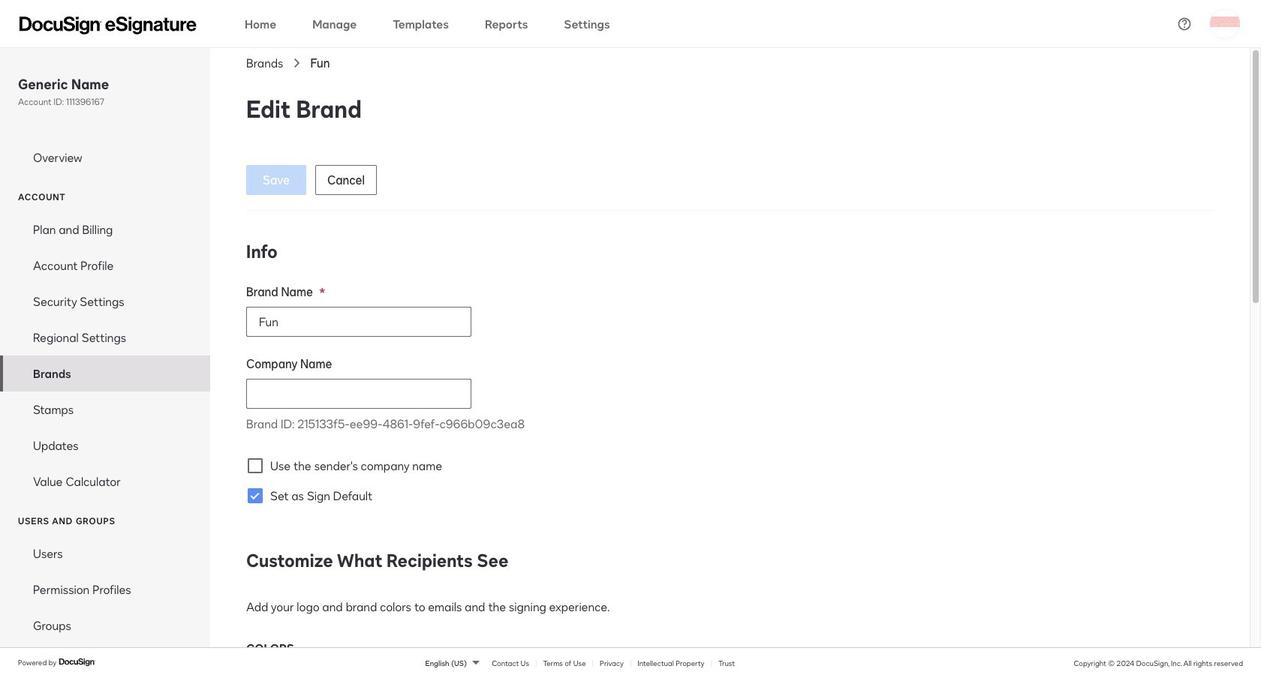 Task type: locate. For each thing, give the bounding box(es) containing it.
users and groups element
[[0, 536, 210, 644]]

None text field
[[247, 308, 471, 336]]

docusign image
[[59, 657, 96, 669]]

your uploaded profile image image
[[1211, 9, 1241, 39]]

None text field
[[247, 380, 471, 409]]

docusign admin image
[[20, 16, 197, 34]]

account element
[[0, 212, 210, 500]]



